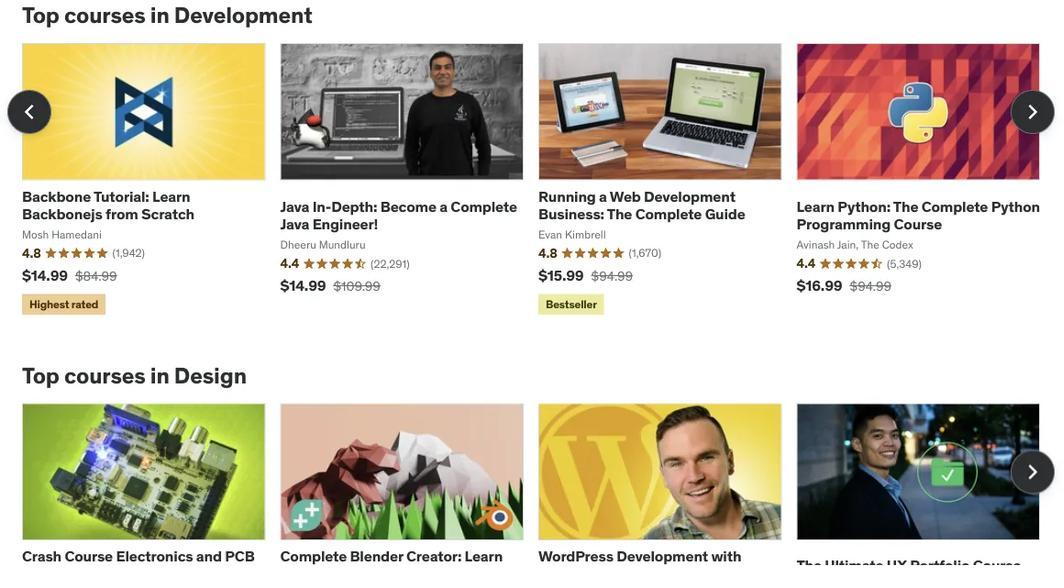 Task type: locate. For each thing, give the bounding box(es) containing it.
0 horizontal spatial design
[[22, 565, 70, 566]]

carousel element
[[7, 43, 1055, 318], [22, 403, 1055, 566]]

1 vertical spatial in
[[150, 361, 169, 389]]

1 in from the top
[[150, 1, 169, 29]]

python:
[[838, 197, 891, 216]]

tutorial:
[[94, 187, 149, 206]]

complete left the 'guide'
[[636, 204, 702, 223]]

complete inside wordpress development with bootstrap: the complete course
[[642, 565, 709, 566]]

complete left with
[[642, 565, 709, 566]]

previous image
[[15, 97, 44, 127]]

carousel element containing crash course electronics and pcb design
[[22, 403, 1055, 566]]

0 horizontal spatial course
[[65, 547, 113, 566]]

development
[[174, 1, 313, 29], [644, 187, 736, 206], [617, 547, 708, 566]]

learn python: the complete python programming course link
[[797, 197, 1040, 233]]

next image
[[1019, 97, 1048, 127]]

backbone tutorial: learn backbonejs from scratch link
[[22, 187, 194, 223]]

scratch
[[141, 204, 194, 223]]

learn left python:
[[797, 197, 835, 216]]

crash course electronics and pcb design
[[22, 547, 255, 566]]

2 vertical spatial development
[[617, 547, 708, 566]]

crash course electronics and pcb design link
[[22, 547, 255, 566]]

complete inside java in-depth: become a complete java engineer!
[[451, 197, 517, 216]]

carousel element containing backbone tutorial: learn backbonejs from scratch
[[7, 43, 1055, 318]]

1 horizontal spatial design
[[174, 361, 247, 389]]

course inside learn python: the complete python programming course
[[894, 215, 943, 233]]

0 vertical spatial in
[[150, 1, 169, 29]]

the right business:
[[607, 204, 632, 223]]

electronics
[[116, 547, 193, 566]]

0 vertical spatial development
[[174, 1, 313, 29]]

development inside running a web development business: the complete guide
[[644, 187, 736, 206]]

complete inside complete blender creator: learn 3d modelling for beginners
[[280, 547, 347, 566]]

running
[[539, 187, 596, 206]]

business:
[[539, 204, 605, 223]]

complete blender creator: learn 3d modelling for beginners
[[280, 547, 503, 566]]

2 horizontal spatial course
[[894, 215, 943, 233]]

2 courses from the top
[[64, 361, 146, 389]]

a left web
[[599, 187, 607, 206]]

learn right creator:
[[465, 547, 503, 566]]

top
[[22, 1, 59, 29], [22, 361, 59, 389]]

for
[[374, 565, 393, 566]]

in
[[150, 1, 169, 29], [150, 361, 169, 389]]

course for complete
[[894, 215, 943, 233]]

wordpress
[[539, 547, 614, 566]]

1 courses from the top
[[64, 1, 146, 29]]

learn inside backbone tutorial: learn backbonejs from scratch
[[152, 187, 190, 206]]

the inside wordpress development with bootstrap: the complete course
[[614, 565, 639, 566]]

guide
[[705, 204, 746, 223]]

top for top courses in design
[[22, 361, 59, 389]]

complete left python
[[922, 197, 989, 216]]

1 java from the top
[[280, 197, 309, 216]]

2 top from the top
[[22, 361, 59, 389]]

modelling
[[303, 565, 371, 566]]

2 java from the top
[[280, 215, 309, 233]]

0 vertical spatial carousel element
[[7, 43, 1055, 318]]

from
[[106, 204, 138, 223]]

a inside java in-depth: become a complete java engineer!
[[440, 197, 448, 216]]

1 horizontal spatial a
[[599, 187, 607, 206]]

complete inside learn python: the complete python programming course
[[922, 197, 989, 216]]

1 horizontal spatial learn
[[465, 547, 503, 566]]

complete left 'blender'
[[280, 547, 347, 566]]

1 vertical spatial design
[[22, 565, 70, 566]]

2 in from the top
[[150, 361, 169, 389]]

2 horizontal spatial learn
[[797, 197, 835, 216]]

wordpress development with bootstrap: the complete course link
[[539, 547, 760, 566]]

0 horizontal spatial a
[[440, 197, 448, 216]]

complete blender creator: learn 3d modelling for beginners link
[[280, 547, 503, 566]]

1 vertical spatial carousel element
[[22, 403, 1055, 566]]

the right python:
[[894, 197, 919, 216]]

engineer!
[[313, 215, 378, 233]]

complete inside running a web development business: the complete guide
[[636, 204, 702, 223]]

0 vertical spatial top
[[22, 1, 59, 29]]

complete right 'become'
[[451, 197, 517, 216]]

java
[[280, 197, 309, 216], [280, 215, 309, 233]]

0 vertical spatial design
[[174, 361, 247, 389]]

a
[[599, 187, 607, 206], [440, 197, 448, 216]]

1 vertical spatial development
[[644, 187, 736, 206]]

learn right tutorial:
[[152, 187, 190, 206]]

courses
[[64, 1, 146, 29], [64, 361, 146, 389]]

in for development
[[150, 1, 169, 29]]

design
[[174, 361, 247, 389], [22, 565, 70, 566]]

crash
[[22, 547, 62, 566]]

a inside running a web development business: the complete guide
[[599, 187, 607, 206]]

1 vertical spatial courses
[[64, 361, 146, 389]]

development for web
[[644, 187, 736, 206]]

creator:
[[406, 547, 462, 566]]

running a web development business: the complete guide
[[539, 187, 746, 223]]

carousel element for development
[[7, 43, 1055, 318]]

top courses in design
[[22, 361, 247, 389]]

course inside wordpress development with bootstrap: the complete course
[[712, 565, 760, 566]]

bootstrap:
[[539, 565, 611, 566]]

learn
[[152, 187, 190, 206], [797, 197, 835, 216], [465, 547, 503, 566]]

complete
[[451, 197, 517, 216], [922, 197, 989, 216], [636, 204, 702, 223], [280, 547, 347, 566], [642, 565, 709, 566]]

0 horizontal spatial learn
[[152, 187, 190, 206]]

the
[[894, 197, 919, 216], [607, 204, 632, 223], [614, 565, 639, 566]]

course inside crash course electronics and pcb design
[[65, 547, 113, 566]]

1 vertical spatial top
[[22, 361, 59, 389]]

the right bootstrap:
[[614, 565, 639, 566]]

course
[[894, 215, 943, 233], [65, 547, 113, 566], [712, 565, 760, 566]]

a right 'become'
[[440, 197, 448, 216]]

in for design
[[150, 361, 169, 389]]

0 vertical spatial courses
[[64, 1, 146, 29]]

with
[[711, 547, 742, 566]]

courses for design
[[64, 361, 146, 389]]

1 top from the top
[[22, 1, 59, 29]]

top courses in development
[[22, 1, 313, 29]]

1 horizontal spatial course
[[712, 565, 760, 566]]



Task type: describe. For each thing, give the bounding box(es) containing it.
design inside crash course electronics and pcb design
[[22, 565, 70, 566]]

pcb
[[225, 547, 255, 566]]

3d
[[280, 565, 300, 566]]

carousel element for design
[[22, 403, 1055, 566]]

web
[[610, 187, 641, 206]]

running a web development business: the complete guide link
[[539, 187, 746, 223]]

in-
[[313, 197, 331, 216]]

courses for development
[[64, 1, 146, 29]]

course for bootstrap:
[[712, 565, 760, 566]]

beginners
[[396, 565, 466, 566]]

development inside wordpress development with bootstrap: the complete course
[[617, 547, 708, 566]]

backbone tutorial: learn backbonejs from scratch
[[22, 187, 194, 223]]

depth:
[[331, 197, 377, 216]]

programming
[[797, 215, 891, 233]]

backbone
[[22, 187, 91, 206]]

blender
[[350, 547, 403, 566]]

next image
[[1019, 458, 1048, 487]]

development for in
[[174, 1, 313, 29]]

python
[[992, 197, 1040, 216]]

backbonejs
[[22, 204, 103, 223]]

java in-depth: become a complete java engineer!
[[280, 197, 517, 233]]

learn python: the complete python programming course
[[797, 197, 1040, 233]]

java in-depth: become a complete java engineer! link
[[280, 197, 517, 233]]

top for top courses in development
[[22, 1, 59, 29]]

learn inside complete blender creator: learn 3d modelling for beginners
[[465, 547, 503, 566]]

wordpress development with bootstrap: the complete course
[[539, 547, 760, 566]]

learn inside learn python: the complete python programming course
[[797, 197, 835, 216]]

become
[[381, 197, 437, 216]]

the inside learn python: the complete python programming course
[[894, 197, 919, 216]]

and
[[196, 547, 222, 566]]

the inside running a web development business: the complete guide
[[607, 204, 632, 223]]



Task type: vqa. For each thing, say whether or not it's contained in the screenshot.
the "answer two quick questions for personalized recommendations"
no



